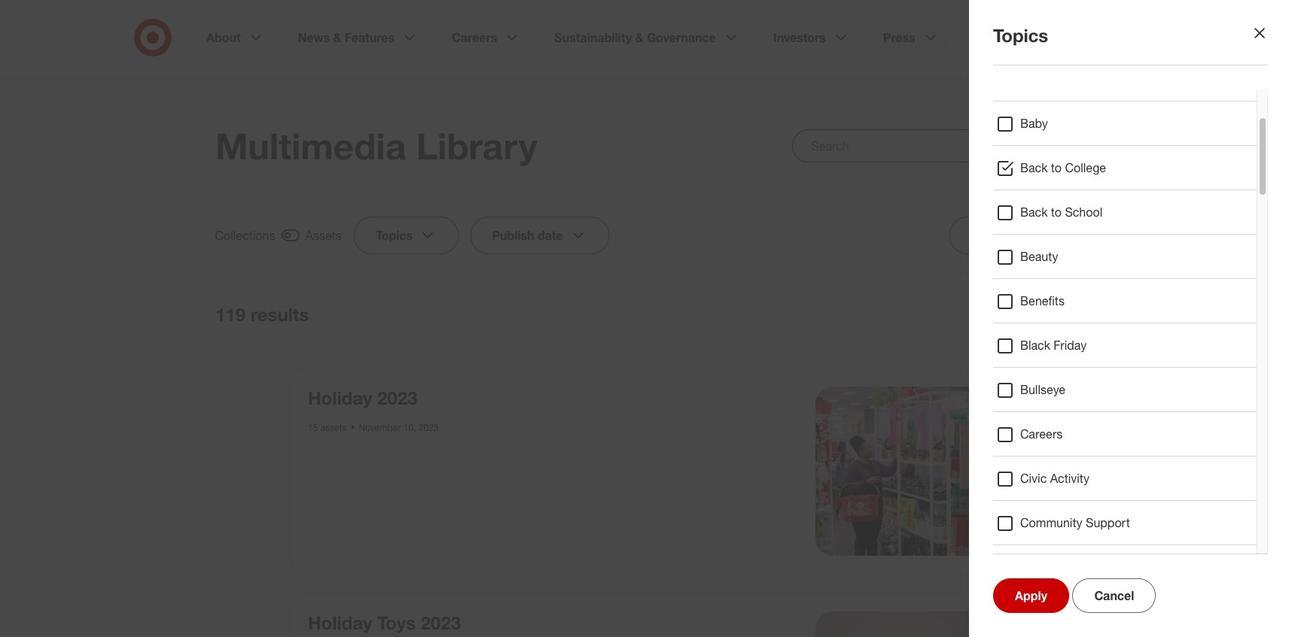 Task type: describe. For each thing, give the bounding box(es) containing it.
collections
[[215, 228, 276, 243]]

careers
[[1020, 427, 1063, 442]]

holiday toys 2023
[[308, 612, 461, 634]]

assets
[[321, 422, 347, 434]]

Civic Activity checkbox
[[996, 471, 1014, 489]]

publish date button
[[471, 217, 609, 255]]

a guest carrying a red target basket browses colorful holiday displays. image
[[815, 387, 984, 556]]

Benefits checkbox
[[996, 293, 1014, 311]]

bullseye
[[1020, 383, 1066, 398]]

Back to College checkbox
[[996, 160, 1014, 178]]

topics inside button
[[376, 228, 413, 243]]

topics dialog
[[0, 0, 1292, 638]]

2023 for 10,
[[419, 422, 439, 434]]

benefits
[[1020, 294, 1065, 309]]

back for back to school
[[1020, 205, 1048, 220]]

holiday for holiday 2023
[[308, 387, 372, 410]]

apply button
[[993, 579, 1069, 614]]

119 results
[[215, 303, 309, 326]]

civic activity
[[1020, 471, 1090, 486]]

topics inside dialog
[[993, 24, 1048, 47]]

college
[[1065, 160, 1106, 175]]

baby
[[1020, 116, 1048, 131]]

to for college
[[1051, 160, 1062, 175]]

civic
[[1020, 471, 1047, 486]]

Bullseye checkbox
[[996, 382, 1014, 400]]

friday
[[1054, 338, 1087, 353]]

assets
[[306, 228, 342, 243]]

activity
[[1050, 471, 1090, 486]]

0 vertical spatial 2023
[[377, 387, 417, 410]]

black friday
[[1020, 338, 1087, 353]]

community support
[[1020, 516, 1130, 531]]

holiday 2023
[[308, 387, 417, 410]]

10,
[[403, 422, 416, 434]]

to for school
[[1051, 205, 1062, 220]]

15
[[308, 422, 318, 434]]

back for back to college
[[1020, 160, 1048, 175]]

cancel button
[[1073, 579, 1156, 614]]

2023 for toys
[[421, 612, 461, 634]]

holiday for holiday toys 2023
[[308, 612, 372, 634]]



Task type: vqa. For each thing, say whether or not it's contained in the screenshot.
10,
yes



Task type: locate. For each thing, give the bounding box(es) containing it.
Careers checkbox
[[996, 426, 1014, 444]]

15 assets
[[308, 422, 347, 434]]

unchecked image
[[1035, 306, 1053, 324]]

holiday 2023 link
[[308, 387, 417, 410]]

1 vertical spatial 2023
[[419, 422, 439, 434]]

0 vertical spatial topics
[[993, 24, 1048, 47]]

2 to from the top
[[1051, 205, 1062, 220]]

school
[[1065, 205, 1103, 220]]

holiday toys 2023 link
[[308, 612, 461, 634]]

0 vertical spatial to
[[1051, 160, 1062, 175]]

black
[[1020, 338, 1050, 353]]

Community Support checkbox
[[996, 515, 1014, 533]]

1 vertical spatial to
[[1051, 205, 1062, 220]]

november 10, 2023
[[359, 422, 439, 434]]

back
[[1020, 160, 1048, 175], [1020, 205, 1048, 220]]

1 vertical spatial back
[[1020, 205, 1048, 220]]

multimedia
[[215, 124, 406, 168]]

back right back to college checkbox
[[1020, 160, 1048, 175]]

back to school
[[1020, 205, 1103, 220]]

1 vertical spatial holiday
[[308, 612, 372, 634]]

november
[[359, 422, 401, 434]]

0 vertical spatial back
[[1020, 160, 1048, 175]]

2023
[[377, 387, 417, 410], [419, 422, 439, 434], [421, 612, 461, 634]]

None checkbox
[[215, 226, 342, 245]]

2 back from the top
[[1020, 205, 1048, 220]]

Search search field
[[793, 130, 1077, 163]]

Beauty checkbox
[[996, 248, 1014, 267]]

2 vertical spatial 2023
[[421, 612, 461, 634]]

0 vertical spatial holiday
[[308, 387, 372, 410]]

library
[[416, 124, 538, 168]]

back right back to school checkbox
[[1020, 205, 1048, 220]]

None checkbox
[[1011, 303, 1077, 326]]

support
[[1086, 516, 1130, 531]]

to left school
[[1051, 205, 1062, 220]]

holiday left toys
[[308, 612, 372, 634]]

cancel
[[1094, 589, 1134, 604]]

0 horizontal spatial topics
[[376, 228, 413, 243]]

to
[[1051, 160, 1062, 175], [1051, 205, 1062, 220]]

beauty
[[1020, 249, 1058, 264]]

apply
[[1015, 589, 1047, 604]]

1 holiday from the top
[[308, 387, 372, 410]]

topics
[[993, 24, 1048, 47], [376, 228, 413, 243]]

Black Friday checkbox
[[996, 337, 1014, 355]]

results
[[251, 303, 309, 326]]

multimedia library
[[215, 124, 538, 168]]

119
[[215, 303, 246, 326]]

1 horizontal spatial topics
[[993, 24, 1048, 47]]

2023 right 10,
[[419, 422, 439, 434]]

Baby checkbox
[[996, 115, 1014, 133]]

1 to from the top
[[1051, 160, 1062, 175]]

2023 up november 10, 2023
[[377, 387, 417, 410]]

holiday
[[308, 387, 372, 410], [308, 612, 372, 634]]

checked image
[[282, 227, 300, 245]]

community
[[1020, 516, 1082, 531]]

back to college
[[1020, 160, 1106, 175]]

1 back from the top
[[1020, 160, 1048, 175]]

topics button
[[354, 217, 459, 255]]

publish
[[493, 228, 535, 243]]

2 holiday from the top
[[308, 612, 372, 634]]

toys
[[377, 612, 416, 634]]

2023 right toys
[[421, 612, 461, 634]]

date
[[538, 228, 563, 243]]

publish date
[[493, 228, 563, 243]]

Back to School checkbox
[[996, 204, 1014, 222]]

holiday up assets
[[308, 387, 372, 410]]

1 vertical spatial topics
[[376, 228, 413, 243]]

to left college
[[1051, 160, 1062, 175]]



